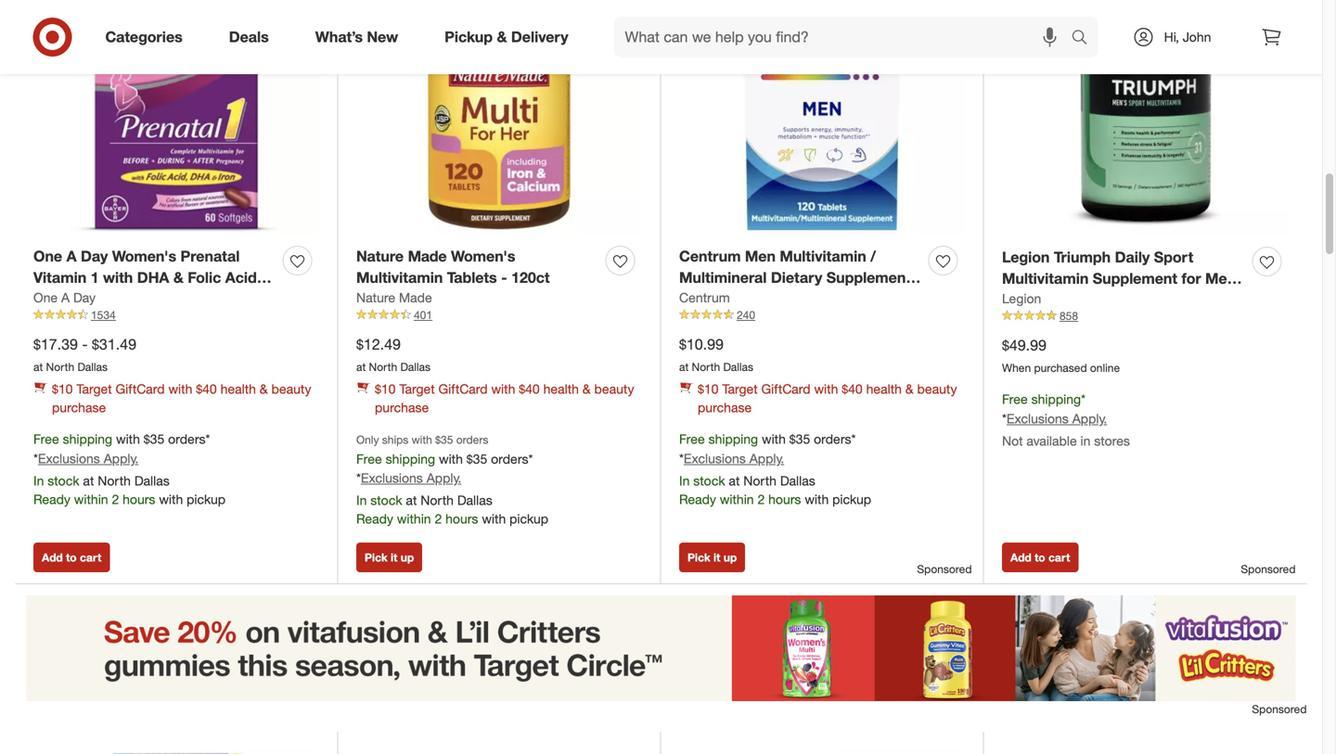 Task type: locate. For each thing, give the bounding box(es) containing it.
a inside one a day women's prenatal vitamin 1 with dha & folic acid multivitamin softgels
[[66, 249, 77, 267]]

sponsored
[[917, 564, 972, 578], [1241, 564, 1296, 578], [1253, 705, 1307, 719]]

2 $40 from the left
[[519, 383, 540, 399]]

day
[[81, 249, 108, 267], [73, 291, 96, 308]]

apply.
[[1073, 413, 1108, 429], [104, 453, 139, 469], [750, 453, 785, 469], [427, 472, 462, 488]]

2 pick it up from the left
[[688, 553, 737, 567]]

120ct down dietary
[[744, 292, 782, 310]]

at inside $10.99 at north dallas
[[679, 362, 689, 376]]

1 horizontal spatial hours
[[446, 513, 478, 529]]

$10 target giftcard with $40 health & beauty purchase down 240 link
[[698, 383, 957, 418]]

2 horizontal spatial health
[[867, 383, 902, 399]]

0 vertical spatial 120ct
[[512, 271, 550, 289]]

$10 down $10.99 at north dallas
[[698, 383, 719, 399]]

free inside free shipping * * exclusions apply. not available in stores
[[1003, 393, 1028, 409]]

nature made women's multivitamin tablets - 120ct
[[356, 249, 550, 289]]

2 add to cart button from the left
[[1003, 545, 1079, 575]]

made up nature made
[[408, 249, 447, 267]]

made for nature made
[[399, 291, 432, 308]]

0 vertical spatial nature
[[356, 249, 404, 267]]

$10 target giftcard with $40 health & beauty purchase up orders
[[375, 383, 634, 418]]

day inside one a day women's prenatal vitamin 1 with dha & folic acid multivitamin softgels
[[81, 249, 108, 267]]

*
[[1082, 393, 1086, 409], [1003, 413, 1007, 429], [33, 453, 38, 469], [679, 453, 684, 469], [356, 472, 361, 488]]

1 horizontal spatial $10 target giftcard with $40 health & beauty purchase
[[375, 383, 634, 418]]

legion for legion triumph daily sport multivitamin supplement for men, 30 servings
[[1003, 250, 1050, 268]]

exclusions inside the only ships with $35 orders free shipping with $35 orders* * exclusions apply. in stock at  north dallas ready within 2 hours with pickup
[[361, 472, 423, 488]]

nature made
[[356, 291, 432, 308]]

pick for $10.99
[[688, 553, 711, 567]]

with
[[103, 271, 133, 289], [168, 383, 192, 399], [491, 383, 516, 399], [815, 383, 839, 399], [116, 433, 140, 449], [762, 433, 786, 449], [412, 435, 432, 449], [439, 453, 463, 469], [159, 493, 183, 510], [805, 493, 829, 510], [482, 513, 506, 529]]

0 horizontal spatial 120ct
[[512, 271, 550, 289]]

north inside $17.39 - $31.49 at north dallas
[[46, 362, 74, 376]]

centrum men multivitamin / multimineral dietary supplement tablets - 120ct link
[[679, 248, 922, 310]]

1 horizontal spatial it
[[714, 553, 721, 567]]

pickup inside the only ships with $35 orders free shipping with $35 orders* * exclusions apply. in stock at  north dallas ready within 2 hours with pickup
[[510, 513, 549, 529]]

giftcard down '$31.49'
[[116, 383, 165, 399]]

multivitamin up servings
[[1003, 271, 1089, 290]]

0 horizontal spatial supplement
[[827, 271, 912, 289]]

a inside one a day link
[[61, 291, 70, 308]]

pick it up for $12.49
[[365, 553, 414, 567]]

men
[[745, 249, 776, 267]]

1 horizontal spatial 120ct
[[744, 292, 782, 310]]

0 horizontal spatial $40
[[196, 383, 217, 399]]

add for legion triumph daily sport multivitamin supplement for men, 30 servings
[[1011, 553, 1032, 567]]

health
[[221, 383, 256, 399], [544, 383, 579, 399], [867, 383, 902, 399]]

0 horizontal spatial pick
[[365, 553, 388, 567]]

3 $40 from the left
[[842, 383, 863, 399]]

$10 target giftcard with $40 health & beauty purchase for $10.99
[[698, 383, 957, 418]]

nature up $12.49
[[356, 291, 396, 308]]

cart for legion triumph daily sport multivitamin supplement for men, 30 servings
[[1049, 553, 1071, 567]]

beauty for centrum men multivitamin / multimineral dietary supplement tablets - 120ct
[[918, 383, 957, 399]]

target for $12.49
[[399, 383, 435, 399]]

supplement down "daily"
[[1093, 271, 1178, 290]]

2 add to cart from the left
[[1011, 553, 1071, 567]]

1 horizontal spatial up
[[724, 553, 737, 567]]

2
[[112, 493, 119, 510], [758, 493, 765, 510], [435, 513, 442, 529]]

1 horizontal spatial ready
[[356, 513, 393, 529]]

stock
[[48, 475, 79, 491], [694, 475, 725, 491], [371, 494, 402, 511]]

0 horizontal spatial giftcard
[[116, 383, 165, 399]]

2 vertical spatial -
[[82, 337, 88, 355]]

1 vertical spatial a
[[61, 291, 70, 308]]

2 horizontal spatial beauty
[[918, 383, 957, 399]]

centrum down multimineral
[[679, 291, 730, 308]]

daily
[[1115, 250, 1150, 268]]

0 horizontal spatial cart
[[80, 553, 102, 567]]

centrum inside centrum men multivitamin / multimineral dietary supplement tablets - 120ct
[[679, 249, 741, 267]]

exclusions inside free shipping * * exclusions apply. not available in stores
[[1007, 413, 1069, 429]]

beauty for one a day women's prenatal vitamin 1 with dha & folic acid multivitamin softgels
[[272, 383, 311, 399]]

0 horizontal spatial 2
[[112, 493, 119, 510]]

centrum
[[679, 249, 741, 267], [679, 291, 730, 308]]

at inside $12.49 at north dallas
[[356, 362, 366, 376]]

2 legion from the top
[[1003, 292, 1042, 308]]

3 target from the left
[[723, 383, 758, 399]]

1 horizontal spatial -
[[501, 271, 507, 289]]

one for one a day
[[33, 291, 58, 308]]

north
[[46, 362, 74, 376], [369, 362, 397, 376], [692, 362, 720, 376], [98, 475, 131, 491], [744, 475, 777, 491], [421, 494, 454, 511]]

$40 down the 1534 link
[[196, 383, 217, 399]]

2 horizontal spatial giftcard
[[762, 383, 811, 399]]

tablets up 401 link on the top left of page
[[447, 271, 497, 289]]

2 giftcard from the left
[[439, 383, 488, 399]]

multivitamin down vitamin at left
[[33, 292, 120, 310]]

sponsored for legion triumph daily sport multivitamin supplement for men, 30 servings
[[1241, 564, 1296, 578]]

2 up from the left
[[724, 553, 737, 567]]

1 vertical spatial one
[[33, 291, 58, 308]]

1 it from the left
[[391, 553, 398, 567]]

legion triumph daily sport multivitamin supplement for men, 30 servings link
[[1003, 249, 1246, 311]]

2 one from the top
[[33, 291, 58, 308]]

0 horizontal spatial add to cart
[[42, 553, 102, 567]]

120ct
[[512, 271, 550, 289], [744, 292, 782, 310]]

858 link
[[1003, 310, 1289, 326]]

legion for legion
[[1003, 292, 1042, 308]]

& inside one a day women's prenatal vitamin 1 with dha & folic acid multivitamin softgels
[[173, 271, 184, 289]]

1 vertical spatial -
[[734, 292, 740, 310]]

0 horizontal spatial -
[[82, 337, 88, 355]]

1 pick from the left
[[365, 553, 388, 567]]

2 horizontal spatial orders*
[[814, 433, 856, 449]]

$40 for centrum men multivitamin / multimineral dietary supplement tablets - 120ct
[[842, 383, 863, 399]]

pick it up button for $12.49
[[356, 545, 423, 575]]

1 horizontal spatial cart
[[1049, 553, 1071, 567]]

$49.99
[[1003, 338, 1047, 356]]

nature made link
[[356, 290, 432, 309]]

1 horizontal spatial stock
[[371, 494, 402, 511]]

one a day women's prenatal vitamin 1 with dha & folic acid multivitamin softgels
[[33, 249, 257, 310]]

0 horizontal spatial beauty
[[272, 383, 311, 399]]

0 horizontal spatial ready
[[33, 493, 70, 510]]

0 vertical spatial day
[[81, 249, 108, 267]]

target down $17.39 - $31.49 at north dallas
[[76, 383, 112, 399]]

1 vertical spatial nature
[[356, 291, 396, 308]]

1 vertical spatial tablets
[[679, 292, 730, 310]]

0 horizontal spatial hours
[[123, 493, 155, 510]]

tablets
[[447, 271, 497, 289], [679, 292, 730, 310]]

2 $10 target giftcard with $40 health & beauty purchase from the left
[[375, 383, 634, 418]]

1 to from the left
[[66, 553, 77, 567]]

1 horizontal spatial $10
[[375, 383, 396, 399]]

1 nature from the top
[[356, 249, 404, 267]]

0 horizontal spatial add to cart button
[[33, 545, 110, 575]]

2 beauty from the left
[[595, 383, 634, 399]]

30
[[1003, 293, 1019, 311]]

one down vitamin at left
[[33, 291, 58, 308]]

1 horizontal spatial pick it up button
[[679, 545, 746, 575]]

women's up 401 link on the top left of page
[[451, 249, 516, 267]]

1 giftcard from the left
[[116, 383, 165, 399]]

advertisement region
[[15, 598, 1307, 704]]

401
[[414, 310, 433, 324]]

multivitamin inside one a day women's prenatal vitamin 1 with dha & folic acid multivitamin softgels
[[33, 292, 120, 310]]

multivitamin inside nature made women's multivitamin tablets - 120ct
[[356, 271, 443, 289]]

health for one a day women's prenatal vitamin 1 with dha & folic acid multivitamin softgels
[[221, 383, 256, 399]]

1534 link
[[33, 309, 319, 325]]

1 horizontal spatial target
[[399, 383, 435, 399]]

3 health from the left
[[867, 383, 902, 399]]

day down the 1
[[73, 291, 96, 308]]

0 horizontal spatial orders*
[[168, 433, 210, 449]]

-
[[501, 271, 507, 289], [734, 292, 740, 310], [82, 337, 88, 355]]

1 vertical spatial made
[[399, 291, 432, 308]]

add
[[42, 553, 63, 567], [1011, 553, 1032, 567]]

north inside the only ships with $35 orders free shipping with $35 orders* * exclusions apply. in stock at  north dallas ready within 2 hours with pickup
[[421, 494, 454, 511]]

2 horizontal spatial within
[[720, 493, 754, 510]]

3 $10 from the left
[[698, 383, 719, 399]]

sport
[[1155, 250, 1194, 268]]

1534
[[91, 310, 116, 324]]

2 to from the left
[[1035, 553, 1046, 567]]

0 horizontal spatial pick it up button
[[356, 545, 423, 575]]

dallas inside the only ships with $35 orders free shipping with $35 orders* * exclusions apply. in stock at  north dallas ready within 2 hours with pickup
[[457, 494, 493, 511]]

giftcard up orders
[[439, 383, 488, 399]]

cart for one a day women's prenatal vitamin 1 with dha & folic acid multivitamin softgels
[[80, 553, 102, 567]]

&
[[497, 28, 507, 46], [173, 271, 184, 289], [260, 383, 268, 399], [583, 383, 591, 399], [906, 383, 914, 399]]

1 vertical spatial day
[[73, 291, 96, 308]]

dallas
[[77, 362, 108, 376], [401, 362, 431, 376], [724, 362, 754, 376], [134, 475, 170, 491], [781, 475, 816, 491], [457, 494, 493, 511]]

add to cart
[[42, 553, 102, 567], [1011, 553, 1071, 567]]

$40 for nature made women's multivitamin tablets - 120ct
[[519, 383, 540, 399]]

legion up $49.99
[[1003, 292, 1042, 308]]

pick it up for $10.99
[[688, 553, 737, 567]]

ready
[[33, 493, 70, 510], [679, 493, 717, 510], [356, 513, 393, 529]]

nature made women's multivitamin tablets - 120ct image
[[356, 0, 642, 237], [356, 0, 642, 237]]

tablets inside nature made women's multivitamin tablets - 120ct
[[447, 271, 497, 289]]

a
[[66, 249, 77, 267], [61, 291, 70, 308]]

one a day women's prenatal vitamin 1 with dha & folic acid multivitamin softgels image
[[33, 0, 319, 237], [33, 0, 319, 237]]

0 vertical spatial a
[[66, 249, 77, 267]]

exclusions
[[1007, 413, 1069, 429], [38, 453, 100, 469], [684, 453, 746, 469], [361, 472, 423, 488]]

purchase
[[52, 402, 106, 418], [375, 402, 429, 418], [698, 402, 752, 418]]

1 purchase from the left
[[52, 402, 106, 418]]

/
[[871, 249, 876, 267]]

0 horizontal spatial add
[[42, 553, 63, 567]]

- inside $17.39 - $31.49 at north dallas
[[82, 337, 88, 355]]

120ct inside nature made women's multivitamin tablets - 120ct
[[512, 271, 550, 289]]

1 horizontal spatial add to cart button
[[1003, 545, 1079, 575]]

1 add from the left
[[42, 553, 63, 567]]

legion inside legion triumph daily sport multivitamin supplement for men, 30 servings
[[1003, 250, 1050, 268]]

- left '$31.49'
[[82, 337, 88, 355]]

orders*
[[168, 433, 210, 449], [814, 433, 856, 449], [491, 453, 533, 469]]

pick it up button for $10.99
[[679, 545, 746, 575]]

1 horizontal spatial tablets
[[679, 292, 730, 310]]

2 horizontal spatial $10
[[698, 383, 719, 399]]

nature
[[356, 249, 404, 267], [356, 291, 396, 308]]

$10 down $12.49 at north dallas
[[375, 383, 396, 399]]

$10 down $17.39 - $31.49 at north dallas
[[52, 383, 73, 399]]

tablets down multimineral
[[679, 292, 730, 310]]

1 horizontal spatial within
[[397, 513, 431, 529]]

to for one a day women's prenatal vitamin 1 with dha & folic acid multivitamin softgels
[[66, 553, 77, 567]]

one up vitamin at left
[[33, 249, 62, 267]]

3 giftcard from the left
[[762, 383, 811, 399]]

in
[[33, 475, 44, 491], [679, 475, 690, 491], [356, 494, 367, 511]]

multivitamin up nature made
[[356, 271, 443, 289]]

$10
[[52, 383, 73, 399], [375, 383, 396, 399], [698, 383, 719, 399]]

one
[[33, 249, 62, 267], [33, 291, 58, 308]]

1 up from the left
[[401, 553, 414, 567]]

1 horizontal spatial giftcard
[[439, 383, 488, 399]]

for
[[1182, 271, 1202, 290]]

hours
[[123, 493, 155, 510], [769, 493, 801, 510], [446, 513, 478, 529]]

target down $12.49 at north dallas
[[399, 383, 435, 399]]

softgels
[[124, 292, 183, 310]]

supplement down the /
[[827, 271, 912, 289]]

$40 down 401 link on the top left of page
[[519, 383, 540, 399]]

$40 down 240 link
[[842, 383, 863, 399]]

2 $10 from the left
[[375, 383, 396, 399]]

1 horizontal spatial add
[[1011, 553, 1032, 567]]

1 horizontal spatial to
[[1035, 553, 1046, 567]]

what's new link
[[300, 17, 422, 58]]

$10 target giftcard with $40 health & beauty purchase
[[52, 383, 311, 418], [375, 383, 634, 418], [698, 383, 957, 418]]

1 target from the left
[[76, 383, 112, 399]]

1 horizontal spatial add to cart
[[1011, 553, 1071, 567]]

0 vertical spatial made
[[408, 249, 447, 267]]

made up 401
[[399, 291, 432, 308]]

2 horizontal spatial pickup
[[833, 493, 872, 510]]

1 pick it up from the left
[[365, 553, 414, 567]]

it for $12.49
[[391, 553, 398, 567]]

day for one a day women's prenatal vitamin 1 with dha & folic acid multivitamin softgels
[[81, 249, 108, 267]]

shipping down $17.39 - $31.49 at north dallas
[[63, 433, 112, 449]]

1 horizontal spatial 2
[[435, 513, 442, 529]]

$40 for one a day women's prenatal vitamin 1 with dha & folic acid multivitamin softgels
[[196, 383, 217, 399]]

nature for nature made women's multivitamin tablets - 120ct
[[356, 249, 404, 267]]

1 $10 target giftcard with $40 health & beauty purchase from the left
[[52, 383, 311, 418]]

2 horizontal spatial $10 target giftcard with $40 health & beauty purchase
[[698, 383, 957, 418]]

women's up dha
[[112, 249, 176, 267]]

0 horizontal spatial free shipping with $35 orders* * exclusions apply. in stock at  north dallas ready within 2 hours with pickup
[[33, 433, 226, 510]]

1 add to cart button from the left
[[33, 545, 110, 575]]

2 women's from the left
[[451, 249, 516, 267]]

made inside nature made link
[[399, 291, 432, 308]]

orders* inside the only ships with $35 orders free shipping with $35 orders* * exclusions apply. in stock at  north dallas ready within 2 hours with pickup
[[491, 453, 533, 469]]

giftcard down 240 link
[[762, 383, 811, 399]]

not
[[1003, 435, 1023, 451]]

1 horizontal spatial pick it up
[[688, 553, 737, 567]]

shipping
[[1032, 393, 1082, 409], [63, 433, 112, 449], [709, 433, 758, 449], [386, 453, 435, 469]]

1 $10 from the left
[[52, 383, 73, 399]]

1 horizontal spatial $40
[[519, 383, 540, 399]]

made inside nature made women's multivitamin tablets - 120ct
[[408, 249, 447, 267]]

& for nature made women's multivitamin tablets - 120ct
[[583, 383, 591, 399]]

1 cart from the left
[[80, 553, 102, 567]]

0 vertical spatial -
[[501, 271, 507, 289]]

multivitamin up dietary
[[780, 249, 867, 267]]

day up the 1
[[81, 249, 108, 267]]

0 horizontal spatial it
[[391, 553, 398, 567]]

purchase for $17.39
[[52, 402, 106, 418]]

shipping inside free shipping * * exclusions apply. not available in stores
[[1032, 393, 1082, 409]]

1 health from the left
[[221, 383, 256, 399]]

2 target from the left
[[399, 383, 435, 399]]

a down vitamin at left
[[61, 291, 70, 308]]

folic
[[188, 271, 221, 289]]

0 horizontal spatial $10
[[52, 383, 73, 399]]

osteo bi-flex triple strength & vitamin d joint health tablets - 80ct image
[[33, 753, 319, 755], [33, 753, 319, 755]]

2 horizontal spatial $40
[[842, 383, 863, 399]]

2 horizontal spatial target
[[723, 383, 758, 399]]

target
[[76, 383, 112, 399], [399, 383, 435, 399], [723, 383, 758, 399]]

1 vertical spatial legion
[[1003, 292, 1042, 308]]

3 $10 target giftcard with $40 health & beauty purchase from the left
[[698, 383, 957, 418]]

1 pick it up button from the left
[[356, 545, 423, 575]]

at
[[33, 362, 43, 376], [356, 362, 366, 376], [679, 362, 689, 376], [83, 475, 94, 491], [729, 475, 740, 491], [406, 494, 417, 511]]

search
[[1063, 30, 1108, 48]]

it
[[391, 553, 398, 567], [714, 553, 721, 567]]

dallas inside $10.99 at north dallas
[[724, 362, 754, 376]]

- down multimineral
[[734, 292, 740, 310]]

north inside $10.99 at north dallas
[[692, 362, 720, 376]]

one for one a day women's prenatal vitamin 1 with dha & folic acid multivitamin softgels
[[33, 249, 62, 267]]

1 horizontal spatial purchase
[[375, 402, 429, 418]]

up for $10.99
[[724, 553, 737, 567]]

pick it up button
[[356, 545, 423, 575], [679, 545, 746, 575]]

0 horizontal spatial target
[[76, 383, 112, 399]]

free
[[1003, 393, 1028, 409], [33, 433, 59, 449], [679, 433, 705, 449], [356, 453, 382, 469]]

2 horizontal spatial purchase
[[698, 402, 752, 418]]

up
[[401, 553, 414, 567], [724, 553, 737, 567]]

2 cart from the left
[[1049, 553, 1071, 567]]

multivitamin
[[780, 249, 867, 267], [356, 271, 443, 289], [1003, 271, 1089, 290], [33, 292, 120, 310]]

giftcard for $12.49
[[439, 383, 488, 399]]

one a day
[[33, 291, 96, 308]]

1 beauty from the left
[[272, 383, 311, 399]]

stores
[[1095, 435, 1131, 451]]

2 pick from the left
[[688, 553, 711, 567]]

1 horizontal spatial free shipping with $35 orders* * exclusions apply. in stock at  north dallas ready within 2 hours with pickup
[[679, 433, 872, 510]]

2 inside the only ships with $35 orders free shipping with $35 orders* * exclusions apply. in stock at  north dallas ready within 2 hours with pickup
[[435, 513, 442, 529]]

one inside one a day women's prenatal vitamin 1 with dha & folic acid multivitamin softgels
[[33, 249, 62, 267]]

1 horizontal spatial orders*
[[491, 453, 533, 469]]

240
[[737, 310, 756, 324]]

0 horizontal spatial women's
[[112, 249, 176, 267]]

2 centrum from the top
[[679, 291, 730, 308]]

2 pick it up button from the left
[[679, 545, 746, 575]]

1 vertical spatial centrum
[[679, 291, 730, 308]]

multivitamin inside legion triumph daily sport multivitamin supplement for men, 30 servings
[[1003, 271, 1089, 290]]

one a day women's prenatal vitamin 1 with dha & folic acid multivitamin softgels link
[[33, 248, 276, 310]]

1 horizontal spatial women's
[[451, 249, 516, 267]]

0 vertical spatial legion
[[1003, 250, 1050, 268]]

centrum up multimineral
[[679, 249, 741, 267]]

1 horizontal spatial pickup
[[510, 513, 549, 529]]

120ct up 401 link on the top left of page
[[512, 271, 550, 289]]

new
[[367, 28, 398, 46]]

1 horizontal spatial supplement
[[1093, 271, 1178, 290]]

purchase down $10.99 at north dallas
[[698, 402, 752, 418]]

apply. inside free shipping * * exclusions apply. not available in stores
[[1073, 413, 1108, 429]]

supplement inside legion triumph daily sport multivitamin supplement for men, 30 servings
[[1093, 271, 1178, 290]]

sponsored for centrum men multivitamin / multimineral dietary supplement tablets - 120ct
[[917, 564, 972, 578]]

nature inside nature made women's multivitamin tablets - 120ct
[[356, 249, 404, 267]]

a up vitamin at left
[[66, 249, 77, 267]]

add to cart for one a day women's prenatal vitamin 1 with dha & folic acid multivitamin softgels
[[42, 553, 102, 567]]

acid
[[225, 271, 257, 289]]

legion up legion link
[[1003, 250, 1050, 268]]

0 horizontal spatial tablets
[[447, 271, 497, 289]]

- inside centrum men multivitamin / multimineral dietary supplement tablets - 120ct
[[734, 292, 740, 310]]

categories link
[[90, 17, 206, 58]]

nature for nature made
[[356, 291, 396, 308]]

purchase up the ships at left bottom
[[375, 402, 429, 418]]

2 horizontal spatial -
[[734, 292, 740, 310]]

within
[[74, 493, 108, 510], [720, 493, 754, 510], [397, 513, 431, 529]]

3 beauty from the left
[[918, 383, 957, 399]]

dallas inside $17.39 - $31.49 at north dallas
[[77, 362, 108, 376]]

0 vertical spatial one
[[33, 249, 62, 267]]

shipping down the ships at left bottom
[[386, 453, 435, 469]]

1 $40 from the left
[[196, 383, 217, 399]]

legion triumph daily sport multivitamin supplement for men, 30 servings image
[[1003, 0, 1289, 238], [1003, 0, 1289, 238]]

0 vertical spatial tablets
[[447, 271, 497, 289]]

pick
[[365, 553, 388, 567], [688, 553, 711, 567]]

0 horizontal spatial health
[[221, 383, 256, 399]]

women's
[[112, 249, 176, 267], [451, 249, 516, 267]]

2 it from the left
[[714, 553, 721, 567]]

1 horizontal spatial beauty
[[595, 383, 634, 399]]

tablets inside centrum men multivitamin / multimineral dietary supplement tablets - 120ct
[[679, 292, 730, 310]]

1 add to cart from the left
[[42, 553, 102, 567]]

target down $10.99 at north dallas
[[723, 383, 758, 399]]

0 horizontal spatial up
[[401, 553, 414, 567]]

3 purchase from the left
[[698, 402, 752, 418]]

nature up nature made
[[356, 249, 404, 267]]

2 add from the left
[[1011, 553, 1032, 567]]

2 purchase from the left
[[375, 402, 429, 418]]

2 nature from the top
[[356, 291, 396, 308]]

0 horizontal spatial to
[[66, 553, 77, 567]]

legion
[[1003, 250, 1050, 268], [1003, 292, 1042, 308]]

women's inside nature made women's multivitamin tablets - 120ct
[[451, 249, 516, 267]]

1 horizontal spatial health
[[544, 383, 579, 399]]

1 centrum from the top
[[679, 249, 741, 267]]

add to cart button
[[33, 545, 110, 575], [1003, 545, 1079, 575]]

free shipping with $35 orders* * exclusions apply. in stock at  north dallas ready within 2 hours with pickup
[[33, 433, 226, 510], [679, 433, 872, 510]]

multivitamin inside centrum men multivitamin / multimineral dietary supplement tablets - 120ct
[[780, 249, 867, 267]]

- up 401 link on the top left of page
[[501, 271, 507, 289]]

centrum men multivitamin / multimineral dietary supplement tablets - 120ct image
[[679, 0, 965, 237], [679, 0, 965, 237]]

1 legion from the top
[[1003, 250, 1050, 268]]

1 horizontal spatial in
[[356, 494, 367, 511]]

at inside the only ships with $35 orders free shipping with $35 orders* * exclusions apply. in stock at  north dallas ready within 2 hours with pickup
[[406, 494, 417, 511]]

1 women's from the left
[[112, 249, 176, 267]]

$10 target giftcard with $40 health & beauty purchase down the 1534 link
[[52, 383, 311, 418]]

health for centrum men multivitamin / multimineral dietary supplement tablets - 120ct
[[867, 383, 902, 399]]

shipping down purchased
[[1032, 393, 1082, 409]]

0 horizontal spatial stock
[[48, 475, 79, 491]]

women's inside one a day women's prenatal vitamin 1 with dha & folic acid multivitamin softgels
[[112, 249, 176, 267]]

1 one from the top
[[33, 249, 62, 267]]

2 health from the left
[[544, 383, 579, 399]]

purchase down $17.39 - $31.49 at north dallas
[[52, 402, 106, 418]]

0 vertical spatial centrum
[[679, 249, 741, 267]]

$10.99 at north dallas
[[679, 337, 754, 376]]

1 horizontal spatial pick
[[688, 553, 711, 567]]

1 vertical spatial 120ct
[[744, 292, 782, 310]]

0 horizontal spatial purchase
[[52, 402, 106, 418]]

vitafusion women's multivitamin gummies - berry - 150ct image
[[679, 753, 965, 755], [679, 753, 965, 755]]



Task type: describe. For each thing, give the bounding box(es) containing it.
centrum for centrum
[[679, 291, 730, 308]]

with inside one a day women's prenatal vitamin 1 with dha & folic acid multivitamin softgels
[[103, 271, 133, 289]]

$10 for $10.99
[[698, 383, 719, 399]]

available
[[1027, 435, 1077, 451]]

day for one a day
[[73, 291, 96, 308]]

shipping inside the only ships with $35 orders free shipping with $35 orders* * exclusions apply. in stock at  north dallas ready within 2 hours with pickup
[[386, 453, 435, 469]]

shipping down $10.99 at north dallas
[[709, 433, 758, 449]]

centrum link
[[679, 290, 730, 309]]

made for nature made women's multivitamin tablets - 120ct
[[408, 249, 447, 267]]

to for legion triumph daily sport multivitamin supplement for men, 30 servings
[[1035, 553, 1046, 567]]

purchase for $12.49
[[375, 402, 429, 418]]

1 free shipping with $35 orders* * exclusions apply. in stock at  north dallas ready within 2 hours with pickup from the left
[[33, 433, 226, 510]]

beauty for nature made women's multivitamin tablets - 120ct
[[595, 383, 634, 399]]

$10 for $17.39
[[52, 383, 73, 399]]

giftcard for $17.39 - $31.49
[[116, 383, 165, 399]]

one a day link
[[33, 290, 96, 309]]

free inside the only ships with $35 orders free shipping with $35 orders* * exclusions apply. in stock at  north dallas ready within 2 hours with pickup
[[356, 453, 382, 469]]

men,
[[1206, 271, 1240, 290]]

add for one a day women's prenatal vitamin 1 with dha & folic acid multivitamin softgels
[[42, 553, 63, 567]]

in
[[1081, 435, 1091, 451]]

apply. inside the only ships with $35 orders free shipping with $35 orders* * exclusions apply. in stock at  north dallas ready within 2 hours with pickup
[[427, 472, 462, 488]]

$10 target giftcard with $40 health & beauty purchase for $17.39 - $31.49
[[52, 383, 311, 418]]

2 horizontal spatial in
[[679, 475, 690, 491]]

1
[[91, 271, 99, 289]]

0 horizontal spatial in
[[33, 475, 44, 491]]

240 link
[[679, 309, 965, 325]]

it for $10.99
[[714, 553, 721, 567]]

within inside the only ships with $35 orders free shipping with $35 orders* * exclusions apply. in stock at  north dallas ready within 2 hours with pickup
[[397, 513, 431, 529]]

$12.49
[[356, 337, 401, 355]]

pickup & delivery
[[445, 28, 569, 46]]

2 horizontal spatial ready
[[679, 493, 717, 510]]

$10.99
[[679, 337, 724, 355]]

dallas inside $12.49 at north dallas
[[401, 362, 431, 376]]

servings
[[1023, 293, 1085, 311]]

a for one a day
[[61, 291, 70, 308]]

only ships with $35 orders free shipping with $35 orders* * exclusions apply. in stock at  north dallas ready within 2 hours with pickup
[[356, 435, 549, 529]]

when
[[1003, 363, 1031, 377]]

hi,
[[1165, 29, 1180, 45]]

0 horizontal spatial within
[[74, 493, 108, 510]]

$31.49
[[92, 337, 136, 355]]

multimineral
[[679, 271, 767, 289]]

legion triumph daily sport multivitamin supplement for men, 30 servings
[[1003, 250, 1240, 311]]

legion link
[[1003, 291, 1042, 310]]

& for centrum men multivitamin / multimineral dietary supplement tablets - 120ct
[[906, 383, 914, 399]]

add to cart button for legion triumph daily sport multivitamin supplement for men, 30 servings
[[1003, 545, 1079, 575]]

in inside the only ships with $35 orders free shipping with $35 orders* * exclusions apply. in stock at  north dallas ready within 2 hours with pickup
[[356, 494, 367, 511]]

prenatal
[[181, 249, 240, 267]]

health for nature made women's multivitamin tablets - 120ct
[[544, 383, 579, 399]]

online
[[1091, 363, 1120, 377]]

delivery
[[511, 28, 569, 46]]

only
[[356, 435, 379, 449]]

up for $12.49
[[401, 553, 414, 567]]

orders
[[456, 435, 489, 449]]

supplement inside centrum men multivitamin / multimineral dietary supplement tablets - 120ct
[[827, 271, 912, 289]]

free shipping * * exclusions apply. not available in stores
[[1003, 393, 1131, 451]]

120ct inside centrum men multivitamin / multimineral dietary supplement tablets - 120ct
[[744, 292, 782, 310]]

hi, john
[[1165, 29, 1212, 45]]

401 link
[[356, 309, 642, 325]]

$17.39
[[33, 337, 78, 355]]

pick for $12.49
[[365, 553, 388, 567]]

purchased
[[1035, 363, 1088, 377]]

* inside the only ships with $35 orders free shipping with $35 orders* * exclusions apply. in stock at  north dallas ready within 2 hours with pickup
[[356, 472, 361, 488]]

target for $17.39
[[76, 383, 112, 399]]

pickup
[[445, 28, 493, 46]]

search button
[[1063, 17, 1108, 61]]

giftcard for $10.99
[[762, 383, 811, 399]]

north inside $12.49 at north dallas
[[369, 362, 397, 376]]

john
[[1183, 29, 1212, 45]]

ships
[[382, 435, 409, 449]]

what's
[[315, 28, 363, 46]]

add to cart button for one a day women's prenatal vitamin 1 with dha & folic acid multivitamin softgels
[[33, 545, 110, 575]]

0 horizontal spatial pickup
[[187, 493, 226, 510]]

$10 target giftcard with $40 health & beauty purchase for $12.49
[[375, 383, 634, 418]]

deals
[[229, 28, 269, 46]]

$49.99 when purchased online
[[1003, 338, 1120, 377]]

triumph
[[1054, 250, 1111, 268]]

$17.39 - $31.49 at north dallas
[[33, 337, 136, 376]]

ready inside the only ships with $35 orders free shipping with $35 orders* * exclusions apply. in stock at  north dallas ready within 2 hours with pickup
[[356, 513, 393, 529]]

purchase for $10.99
[[698, 402, 752, 418]]

858
[[1060, 311, 1079, 325]]

categories
[[105, 28, 183, 46]]

2 horizontal spatial 2
[[758, 493, 765, 510]]

hours inside the only ships with $35 orders free shipping with $35 orders* * exclusions apply. in stock at  north dallas ready within 2 hours with pickup
[[446, 513, 478, 529]]

at inside $17.39 - $31.49 at north dallas
[[33, 362, 43, 376]]

deals link
[[213, 17, 292, 58]]

what's new
[[315, 28, 398, 46]]

2 horizontal spatial stock
[[694, 475, 725, 491]]

2 free shipping with $35 orders* * exclusions apply. in stock at  north dallas ready within 2 hours with pickup from the left
[[679, 433, 872, 510]]

dha
[[137, 271, 169, 289]]

pickup & delivery link
[[429, 17, 592, 58]]

centrum for centrum men multivitamin / multimineral dietary supplement tablets - 120ct
[[679, 249, 741, 267]]

vitamin
[[33, 271, 87, 289]]

$12.49 at north dallas
[[356, 337, 431, 376]]

& for one a day women's prenatal vitamin 1 with dha & folic acid multivitamin softgels
[[260, 383, 268, 399]]

a for one a day women's prenatal vitamin 1 with dha & folic acid multivitamin softgels
[[66, 249, 77, 267]]

centrum men multivitamin / multimineral dietary supplement tablets - 120ct
[[679, 249, 912, 310]]

$10 for $12.49
[[375, 383, 396, 399]]

add to cart for legion triumph daily sport multivitamin supplement for men, 30 servings
[[1011, 553, 1071, 567]]

dietary
[[771, 271, 823, 289]]

- inside nature made women's multivitamin tablets - 120ct
[[501, 271, 507, 289]]

What can we help you find? suggestions appear below search field
[[614, 17, 1076, 58]]

nature made women's multivitamin tablets - 120ct link
[[356, 248, 599, 290]]

stock inside the only ships with $35 orders free shipping with $35 orders* * exclusions apply. in stock at  north dallas ready within 2 hours with pickup
[[371, 494, 402, 511]]

target for $10.99
[[723, 383, 758, 399]]

2 horizontal spatial hours
[[769, 493, 801, 510]]



Task type: vqa. For each thing, say whether or not it's contained in the screenshot.
accessories,
no



